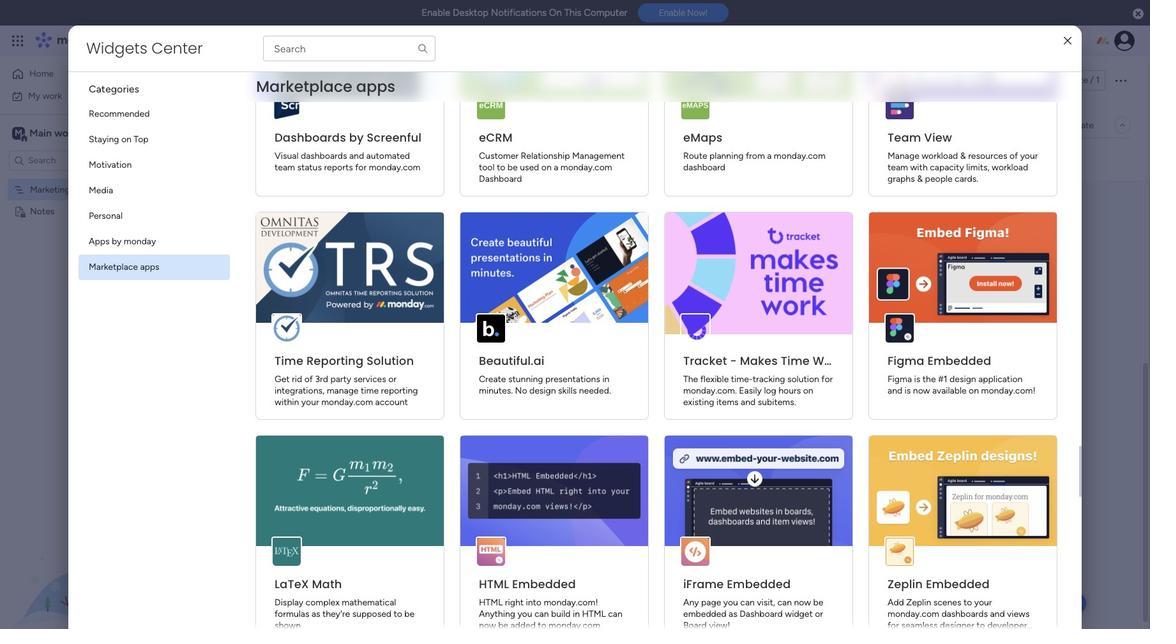 Task type: describe. For each thing, give the bounding box(es) containing it.
party
[[330, 374, 351, 385]]

cards.
[[955, 174, 978, 185]]

my work button
[[8, 86, 137, 106]]

can left visit,
[[740, 598, 755, 609]]

more
[[600, 96, 621, 107]]

and left keep
[[425, 96, 440, 107]]

Search for a column type search field
[[263, 36, 436, 61]]

be inside html embedded html right into monday.com! anything you can build in html can now be added to monday.com
[[498, 621, 508, 630]]

1 vertical spatial marketing plan
[[30, 184, 89, 195]]

0 horizontal spatial is
[[905, 386, 911, 397]]

iframe embedded any page you can visit, can now be embedded as dashboard widget or board view!
[[683, 577, 823, 630]]

ecrm customer relationship management tool to be used on a monday.com dashboard
[[479, 130, 625, 185]]

of right track
[[486, 96, 494, 107]]

tool
[[479, 162, 495, 173]]

of right type
[[266, 96, 275, 107]]

be inside the iframe embedded any page you can visit, can now be embedded as dashboard widget or board view!
[[813, 598, 823, 609]]

your right where
[[524, 96, 541, 107]]

media option
[[79, 178, 230, 204]]

designer
[[940, 621, 974, 630]]

team inside dashboards by screenful visual dashboards and automated team status reports for monday.com
[[275, 162, 295, 173]]

time
[[361, 386, 379, 397]]

relationship
[[521, 151, 570, 162]]

select product image
[[11, 34, 24, 47]]

view
[[924, 130, 952, 146]]

add inside popup button
[[293, 153, 309, 164]]

embedded for zeplin embedded
[[926, 577, 990, 593]]

your inside time reporting solution get rid of 3rd party services or integrations, manage time reporting within your monday.com account
[[301, 397, 319, 408]]

as inside the iframe embedded any page you can visit, can now be embedded as dashboard widget or board view!
[[729, 609, 737, 620]]

of inside team view manage workload & resources of your team with capacity limits, workload graphs & people cards.
[[1010, 151, 1018, 162]]

3rd
[[315, 374, 328, 385]]

to inside latex math display complex mathematical formulas as they're supposed to be shown
[[394, 609, 402, 620]]

visual
[[275, 151, 299, 162]]

plans
[[241, 35, 262, 46]]

used
[[520, 162, 539, 173]]

a inside ecrm customer relationship management tool to be used on a monday.com dashboard
[[554, 162, 558, 173]]

manage inside team view manage workload & resources of your team with capacity limits, workload graphs & people cards.
[[888, 151, 919, 162]]

Search in workspace field
[[27, 153, 107, 168]]

emaps route planning from a monday.com dashboard
[[683, 130, 826, 173]]

categories
[[89, 83, 139, 95]]

shown
[[275, 621, 301, 630]]

views
[[1007, 609, 1030, 620]]

embedded
[[683, 609, 726, 620]]

any
[[229, 96, 244, 107]]

on inside figma embedded figma is the #1 design application and is now available on monday.com!
[[969, 386, 979, 397]]

motivation option
[[79, 153, 230, 178]]

reporting
[[306, 353, 363, 369]]

1 horizontal spatial is
[[914, 374, 920, 385]]

1 vertical spatial workload
[[992, 162, 1028, 173]]

time-
[[731, 374, 753, 385]]

home
[[29, 68, 54, 79]]

0 vertical spatial zeplin
[[888, 577, 923, 593]]

the
[[923, 374, 936, 385]]

for inside zeplin embedded add zeplin scenes to your monday.com dashboards and views for seamless designer to develop
[[888, 621, 899, 630]]

tracket
[[683, 353, 727, 369]]

recommended option
[[79, 102, 230, 127]]

see plans
[[223, 35, 262, 46]]

enable now!
[[659, 8, 707, 18]]

on inside "option"
[[121, 134, 132, 145]]

graphs
[[888, 174, 915, 185]]

main workspace
[[29, 127, 105, 139]]

owners,
[[339, 96, 370, 107]]

kendall parks image
[[1114, 31, 1135, 51]]

invite / 1
[[1066, 75, 1100, 86]]

0 vertical spatial marketing plan
[[194, 66, 345, 95]]

filter button
[[471, 149, 531, 169]]

log
[[764, 386, 776, 397]]

search image
[[417, 43, 428, 54]]

skills
[[558, 386, 577, 397]]

apps inside marketplace apps option
[[140, 262, 159, 273]]

see more link
[[581, 95, 622, 108]]

now!
[[687, 8, 707, 18]]

monday work management
[[57, 33, 198, 48]]

dashboards inside zeplin embedded add zeplin scenes to your monday.com dashboards and views for seamless designer to develop
[[942, 609, 988, 620]]

dashboards
[[275, 130, 346, 146]]

assign
[[310, 96, 337, 107]]

figma embedded figma is the #1 design application and is now available on monday.com!
[[888, 353, 1036, 397]]

add to favorites image
[[376, 74, 389, 87]]

v2 search image
[[357, 152, 366, 166]]

on
[[549, 7, 562, 19]]

latex
[[275, 577, 309, 593]]

type
[[246, 96, 264, 107]]

enable for enable now!
[[659, 8, 685, 18]]

1 vertical spatial html
[[479, 598, 503, 609]]

enable for enable desktop notifications on this computer
[[422, 7, 450, 19]]

monday.com.
[[683, 386, 737, 397]]

2 figma from the top
[[888, 374, 912, 385]]

visit,
[[757, 598, 775, 609]]

workspace image
[[12, 126, 25, 140]]

page
[[701, 598, 721, 609]]

monday.com inside zeplin embedded add zeplin scenes to your monday.com dashboards and views for seamless designer to develop
[[888, 609, 939, 620]]

can right visit,
[[777, 598, 792, 609]]

now inside html embedded html right into monday.com! anything you can build in html can now be added to monday.com
[[479, 621, 496, 630]]

complex
[[306, 598, 340, 609]]

center
[[152, 38, 203, 59]]

board
[[683, 621, 707, 630]]

show board description image
[[354, 74, 369, 87]]

team view manage workload & resources of your team with capacity limits, workload graphs & people cards.
[[888, 130, 1038, 185]]

status
[[297, 162, 322, 173]]

lottie animation element
[[0, 501, 163, 630]]

zeplin embedded add zeplin scenes to your monday.com dashboards and views for seamless designer to develop
[[888, 577, 1030, 630]]

timeline
[[275, 119, 308, 130]]

capacity
[[930, 162, 964, 173]]

media
[[89, 185, 113, 196]]

dashboard inside the iframe embedded any page you can visit, can now be embedded as dashboard widget or board view!
[[740, 609, 783, 620]]

be inside latex math display complex mathematical formulas as they're supposed to be shown
[[404, 609, 415, 620]]

monday inside option
[[124, 236, 156, 247]]

0 vertical spatial manage
[[195, 96, 227, 107]]

my
[[28, 90, 40, 101]]

dashboards inside dashboards by screenful visual dashboards and automated team status reports for monday.com
[[301, 151, 347, 162]]

0 horizontal spatial &
[[917, 174, 923, 185]]

dashboard inside ecrm customer relationship management tool to be used on a monday.com dashboard
[[479, 174, 522, 185]]

formulas
[[275, 609, 309, 620]]

project.
[[277, 96, 308, 107]]

time reporting solution get rid of 3rd party services or integrations, manage time reporting within your monday.com account
[[275, 353, 418, 408]]

track
[[464, 96, 484, 107]]

list box containing marketing plan
[[0, 176, 163, 395]]

account
[[375, 397, 408, 408]]

ecrm
[[479, 130, 513, 146]]

the
[[683, 374, 698, 385]]

to right scenes
[[964, 598, 972, 609]]

create
[[479, 374, 506, 385]]

activity
[[982, 75, 1013, 86]]

main for main workspace
[[29, 127, 52, 139]]

your inside zeplin embedded add zeplin scenes to your monday.com dashboards and views for seamless designer to develop
[[974, 598, 992, 609]]

see for see plans
[[223, 35, 239, 46]]

scenes
[[933, 598, 961, 609]]

workspace
[[54, 127, 105, 139]]

staying
[[89, 134, 119, 145]]

needed.
[[579, 386, 611, 397]]

widget inside the iframe embedded any page you can visit, can now be embedded as dashboard widget or board view!
[[785, 609, 813, 620]]

embedded for figma embedded
[[927, 353, 991, 369]]

time inside 'tracket - makes time work the flexible time-tracking solution for monday.com. easily log hours on existing items and subitems.'
[[781, 353, 810, 369]]

see plans button
[[206, 31, 268, 50]]

monday.com inside time reporting solution get rid of 3rd party services or integrations, manage time reporting within your monday.com account
[[321, 397, 373, 408]]

by for apps
[[112, 236, 122, 247]]

invite / 1 button
[[1042, 70, 1105, 91]]

you inside html embedded html right into monday.com! anything you can build in html can now be added to monday.com
[[517, 609, 532, 620]]

project
[[544, 96, 573, 107]]

reporting
[[381, 386, 418, 397]]



Task type: locate. For each thing, give the bounding box(es) containing it.
be inside ecrm customer relationship management tool to be used on a monday.com dashboard
[[508, 162, 518, 173]]

services
[[354, 374, 386, 385]]

widget inside popup button
[[311, 153, 339, 164]]

0 horizontal spatial marketing plan
[[30, 184, 89, 195]]

for for dashboards
[[355, 162, 367, 173]]

1 horizontal spatial marketplace apps
[[256, 76, 395, 97]]

automate
[[1054, 120, 1094, 131]]

you right page
[[723, 598, 738, 609]]

marketplace apps option
[[79, 255, 230, 280]]

tracket - makes time work the flexible time-tracking solution for monday.com. easily log hours on existing items and subitems.
[[683, 353, 843, 408]]

add
[[293, 153, 309, 164], [888, 598, 904, 609]]

1 horizontal spatial apps
[[356, 76, 395, 97]]

1 vertical spatial in
[[573, 609, 580, 620]]

1 figma from the top
[[888, 353, 924, 369]]

monday.com! down the application
[[981, 386, 1036, 397]]

marketplace apps down search for a column type search field
[[256, 76, 395, 97]]

and down 'easily'
[[741, 397, 756, 408]]

0 horizontal spatial plan
[[72, 184, 89, 195]]

html up right
[[479, 577, 509, 593]]

to inside ecrm customer relationship management tool to be used on a monday.com dashboard
[[497, 162, 505, 173]]

1 horizontal spatial dashboards
[[942, 609, 988, 620]]

0 horizontal spatial enable
[[422, 7, 450, 19]]

0 horizontal spatial in
[[573, 609, 580, 620]]

apps
[[89, 236, 110, 247]]

in inside html embedded html right into monday.com! anything you can build in html can now be added to monday.com
[[573, 609, 580, 620]]

dashboard down tool
[[479, 174, 522, 185]]

for down work
[[821, 374, 833, 385]]

on down the relationship
[[541, 162, 552, 173]]

2 vertical spatial for
[[888, 621, 899, 630]]

html up anything
[[479, 598, 503, 609]]

is left the available
[[905, 386, 911, 397]]

arrow down image
[[516, 152, 531, 167]]

computer
[[584, 7, 628, 19]]

latex math display complex mathematical formulas as they're supposed to be shown
[[275, 577, 415, 630]]

can right build
[[608, 609, 622, 620]]

your right 'resources'
[[1020, 151, 1038, 162]]

0 vertical spatial widget
[[311, 153, 339, 164]]

be down anything
[[498, 621, 508, 630]]

1 horizontal spatial by
[[349, 130, 364, 146]]

zeplin
[[888, 577, 923, 593], [906, 598, 931, 609]]

time up the solution
[[781, 353, 810, 369]]

embedded for html embedded
[[512, 577, 576, 593]]

in inside beautiful.ai create stunning presentations in minutes. no design skills needed.
[[602, 374, 609, 385]]

by right apps
[[112, 236, 122, 247]]

v2 funnel image
[[256, 213, 264, 223]]

dapulse integrations image
[[911, 120, 921, 130]]

in
[[602, 374, 609, 385], [573, 609, 580, 620]]

#1
[[938, 374, 947, 385]]

list box
[[0, 176, 163, 395]]

management
[[129, 33, 198, 48]]

apps by monday option
[[79, 229, 230, 255]]

1 horizontal spatial plan
[[300, 66, 345, 95]]

0 vertical spatial apps
[[356, 76, 395, 97]]

now down anything
[[479, 621, 496, 630]]

main content
[[169, 0, 1150, 630]]

figma up 'the' at the right of page
[[888, 353, 924, 369]]

0 horizontal spatial manage
[[195, 96, 227, 107]]

embedded for iframe embedded
[[727, 577, 791, 593]]

0 vertical spatial marketplace
[[256, 76, 352, 97]]

design up the available
[[950, 374, 976, 385]]

0 horizontal spatial monday
[[57, 33, 101, 48]]

collapse board header image
[[1118, 120, 1128, 130]]

a down the relationship
[[554, 162, 558, 173]]

0 horizontal spatial as
[[312, 609, 320, 620]]

main table button
[[193, 115, 265, 135]]

time inside time reporting solution get rid of 3rd party services or integrations, manage time reporting within your monday.com account
[[275, 353, 303, 369]]

0 horizontal spatial now
[[479, 621, 496, 630]]

you inside the iframe embedded any page you can visit, can now be embedded as dashboard widget or board view!
[[723, 598, 738, 609]]

team down visual
[[275, 162, 295, 173]]

see left more
[[582, 96, 598, 107]]

private board image
[[13, 205, 26, 217]]

1 horizontal spatial enable
[[659, 8, 685, 18]]

team up graphs
[[888, 162, 908, 173]]

by for dashboards
[[349, 130, 364, 146]]

embedded inside zeplin embedded add zeplin scenes to your monday.com dashboards and views for seamless designer to develop
[[926, 577, 990, 593]]

on inside ecrm customer relationship management tool to be used on a monday.com dashboard
[[541, 162, 552, 173]]

1 vertical spatial is
[[905, 386, 911, 397]]

1 vertical spatial monday.com!
[[544, 598, 598, 609]]

monday.com! up build
[[544, 598, 598, 609]]

automated
[[366, 151, 410, 162]]

manage down team
[[888, 151, 919, 162]]

Marketing plan field
[[191, 66, 348, 95]]

html right build
[[582, 609, 606, 620]]

dashboard
[[479, 174, 522, 185], [740, 609, 783, 620]]

0 horizontal spatial by
[[112, 236, 122, 247]]

see more
[[582, 96, 621, 107]]

your down integrations,
[[301, 397, 319, 408]]

marketing plan up notes
[[30, 184, 89, 195]]

enable
[[422, 7, 450, 19], [659, 8, 685, 18]]

& down with
[[917, 174, 923, 185]]

option
[[0, 178, 163, 181]]

a right from
[[767, 151, 772, 162]]

add down dashboards
[[293, 153, 309, 164]]

lottie animation image
[[0, 501, 163, 630]]

workload up capacity
[[922, 151, 958, 162]]

0 horizontal spatial marketplace
[[89, 262, 138, 273]]

embedded inside the iframe embedded any page you can visit, can now be embedded as dashboard widget or board view!
[[727, 577, 791, 593]]

marketplace apps inside option
[[89, 262, 159, 273]]

0 vertical spatial marketing
[[194, 66, 295, 95]]

and inside figma embedded figma is the #1 design application and is now available on monday.com!
[[888, 386, 902, 397]]

to down customer
[[497, 162, 505, 173]]

easily
[[739, 386, 762, 397]]

on down the solution
[[803, 386, 813, 397]]

within
[[275, 397, 299, 408]]

0 horizontal spatial add
[[293, 153, 309, 164]]

main inside button
[[213, 119, 232, 130]]

marketplace apps down apps by monday
[[89, 262, 159, 273]]

as inside latex math display complex mathematical formulas as they're supposed to be shown
[[312, 609, 320, 620]]

get
[[275, 374, 290, 385]]

1 horizontal spatial in
[[602, 374, 609, 385]]

1 vertical spatial you
[[517, 609, 532, 620]]

2 horizontal spatial for
[[888, 621, 899, 630]]

0 horizontal spatial monday.com!
[[544, 598, 598, 609]]

2 as from the left
[[729, 609, 737, 620]]

by inside option
[[112, 236, 122, 247]]

1 vertical spatial marketing
[[30, 184, 70, 195]]

1 horizontal spatial for
[[821, 374, 833, 385]]

1 team from the left
[[275, 162, 295, 173]]

desktop
[[453, 7, 489, 19]]

marketing plan up type
[[194, 66, 345, 95]]

0 horizontal spatial marketing
[[30, 184, 70, 195]]

workload
[[922, 151, 958, 162], [992, 162, 1028, 173]]

1 horizontal spatial as
[[729, 609, 737, 620]]

embedded
[[927, 353, 991, 369], [512, 577, 576, 593], [727, 577, 791, 593], [926, 577, 990, 593]]

from
[[746, 151, 765, 162]]

embedded inside figma embedded figma is the #1 design application and is now available on monday.com!
[[927, 353, 991, 369]]

0 horizontal spatial main
[[29, 127, 52, 139]]

beautiful.ai
[[479, 353, 545, 369]]

plan up assign
[[300, 66, 345, 95]]

monday.com right from
[[774, 151, 826, 162]]

your inside team view manage workload & resources of your team with capacity limits, workload graphs & people cards.
[[1020, 151, 1038, 162]]

monday up home button
[[57, 33, 101, 48]]

for for work
[[821, 374, 833, 385]]

0 vertical spatial dashboards
[[301, 151, 347, 162]]

monday.com down build
[[549, 621, 600, 630]]

0 horizontal spatial time
[[275, 353, 303, 369]]

now inside the iframe embedded any page you can visit, can now be embedded as dashboard widget or board view!
[[794, 598, 811, 609]]

1 horizontal spatial monday
[[124, 236, 156, 247]]

notifications
[[491, 7, 547, 19]]

as up the view!
[[729, 609, 737, 620]]

marketing up notes
[[30, 184, 70, 195]]

dashboard down visit,
[[740, 609, 783, 620]]

or inside time reporting solution get rid of 3rd party services or integrations, manage time reporting within your monday.com account
[[388, 374, 397, 385]]

by up v2 search icon
[[349, 130, 364, 146]]

add widget
[[293, 153, 339, 164]]

1 vertical spatial design
[[529, 386, 556, 397]]

timeline button
[[265, 115, 318, 135]]

marketplace inside marketplace apps option
[[89, 262, 138, 273]]

embedded up scenes
[[926, 577, 990, 593]]

by inside dashboards by screenful visual dashboards and automated team status reports for monday.com
[[349, 130, 364, 146]]

view!
[[709, 621, 730, 630]]

filter
[[491, 154, 511, 165]]

monday.com! inside html embedded html right into monday.com! anything you can build in html can now be added to monday.com
[[544, 598, 598, 609]]

and up reports
[[349, 151, 364, 162]]

staying on top
[[89, 134, 149, 145]]

0 vertical spatial dashboard
[[479, 174, 522, 185]]

on right the available
[[969, 386, 979, 397]]

now inside figma embedded figma is the #1 design application and is now available on monday.com!
[[913, 386, 930, 397]]

0 vertical spatial plan
[[300, 66, 345, 95]]

and inside dashboards by screenful visual dashboards and automated team status reports for monday.com
[[349, 151, 364, 162]]

your up designer
[[974, 598, 992, 609]]

html
[[479, 577, 509, 593], [479, 598, 503, 609], [582, 609, 606, 620]]

embedded up visit,
[[727, 577, 791, 593]]

work inside button
[[43, 90, 62, 101]]

0 horizontal spatial marketplace apps
[[89, 262, 159, 273]]

solution
[[367, 353, 414, 369]]

be left used
[[508, 162, 518, 173]]

0 vertical spatial add
[[293, 153, 309, 164]]

help image
[[1070, 34, 1082, 47]]

0 vertical spatial html
[[479, 577, 509, 593]]

2 vertical spatial now
[[479, 621, 496, 630]]

in right build
[[573, 609, 580, 620]]

be right supposed
[[404, 609, 415, 620]]

1 horizontal spatial marketing plan
[[194, 66, 345, 95]]

0 vertical spatial monday
[[57, 33, 101, 48]]

1 vertical spatial &
[[917, 174, 923, 185]]

marketing up any
[[194, 66, 295, 95]]

into
[[526, 598, 542, 609]]

1 vertical spatial now
[[794, 598, 811, 609]]

timelines
[[387, 96, 423, 107]]

0 horizontal spatial design
[[529, 386, 556, 397]]

1 horizontal spatial workload
[[992, 162, 1028, 173]]

1 horizontal spatial team
[[888, 162, 908, 173]]

you
[[723, 598, 738, 609], [517, 609, 532, 620]]

marketing plan
[[194, 66, 345, 95], [30, 184, 89, 195]]

right
[[505, 598, 524, 609]]

any
[[683, 598, 699, 609]]

Search field
[[366, 150, 405, 168]]

0 horizontal spatial team
[[275, 162, 295, 173]]

categories list box
[[79, 72, 240, 280]]

plan down search in workspace field on the top left of the page
[[72, 184, 89, 195]]

& up capacity
[[960, 151, 966, 162]]

minutes.
[[479, 386, 513, 397]]

0 vertical spatial marketplace apps
[[256, 76, 395, 97]]

time up 'get'
[[275, 353, 303, 369]]

0 vertical spatial for
[[355, 162, 367, 173]]

main table
[[213, 119, 256, 130]]

more dots image
[[630, 213, 639, 223]]

0 vertical spatial or
[[388, 374, 397, 385]]

categories heading
[[79, 72, 230, 102]]

see left the plans
[[223, 35, 239, 46]]

help button
[[1042, 593, 1086, 614]]

main for main table
[[213, 119, 232, 130]]

monday.com down "manage"
[[321, 397, 373, 408]]

dashboards up designer
[[942, 609, 988, 620]]

flexible
[[700, 374, 729, 385]]

personal option
[[79, 204, 230, 229]]

resources
[[968, 151, 1007, 162]]

for inside 'tracket - makes time work the flexible time-tracking solution for monday.com. easily log hours on existing items and subitems.'
[[821, 374, 833, 385]]

0 vertical spatial you
[[723, 598, 738, 609]]

embedded up into on the bottom left of page
[[512, 577, 576, 593]]

is left 'the' at the right of page
[[914, 374, 920, 385]]

1 vertical spatial add
[[888, 598, 904, 609]]

1 vertical spatial zeplin
[[906, 598, 931, 609]]

and inside 'tracket - makes time work the flexible time-tracking solution for monday.com. easily log hours on existing items and subitems.'
[[741, 397, 756, 408]]

design
[[950, 374, 976, 385], [529, 386, 556, 397]]

people
[[925, 174, 953, 185]]

1 image
[[964, 26, 975, 41]]

existing
[[683, 397, 714, 408]]

1 time from the left
[[275, 353, 303, 369]]

marketplace up the timeline
[[256, 76, 352, 97]]

to right supposed
[[394, 609, 402, 620]]

and inside zeplin embedded add zeplin scenes to your monday.com dashboards and views for seamless designer to develop
[[990, 609, 1005, 620]]

0 vertical spatial see
[[223, 35, 239, 46]]

1 horizontal spatial add
[[888, 598, 904, 609]]

stunning
[[508, 374, 543, 385]]

set
[[372, 96, 385, 107]]

of right 'resources'
[[1010, 151, 1018, 162]]

subitems.
[[758, 397, 796, 408]]

widgets
[[86, 38, 147, 59]]

dapulse close image
[[1133, 8, 1144, 20]]

enable inside button
[[659, 8, 685, 18]]

route
[[683, 151, 707, 162]]

main inside workspace selection element
[[29, 127, 52, 139]]

0 vertical spatial in
[[602, 374, 609, 385]]

work for monday
[[103, 33, 126, 48]]

0 horizontal spatial apps
[[140, 262, 159, 273]]

2 horizontal spatial now
[[913, 386, 930, 397]]

marketplace down apps by monday
[[89, 262, 138, 273]]

1 vertical spatial see
[[582, 96, 598, 107]]

embedded inside html embedded html right into monday.com! anything you can build in html can now be added to monday.com
[[512, 577, 576, 593]]

embedded up #1
[[927, 353, 991, 369]]

1 horizontal spatial main
[[213, 119, 232, 130]]

in up needed.
[[602, 374, 609, 385]]

build
[[551, 609, 571, 620]]

2 time from the left
[[781, 353, 810, 369]]

0 vertical spatial by
[[349, 130, 364, 146]]

1 vertical spatial work
[[43, 90, 62, 101]]

add up 'seamless'
[[888, 598, 904, 609]]

0 horizontal spatial dashboard
[[479, 174, 522, 185]]

0 vertical spatial figma
[[888, 353, 924, 369]]

work for my
[[43, 90, 62, 101]]

main right workspace icon
[[29, 127, 52, 139]]

manage
[[327, 386, 359, 397]]

time
[[275, 353, 303, 369], [781, 353, 810, 369]]

0 horizontal spatial a
[[554, 162, 558, 173]]

dashboards up status
[[301, 151, 347, 162]]

display
[[275, 598, 303, 609]]

1 vertical spatial or
[[815, 609, 823, 620]]

1 vertical spatial dashboard
[[740, 609, 783, 620]]

0 vertical spatial monday.com!
[[981, 386, 1036, 397]]

workload down 'resources'
[[992, 162, 1028, 173]]

tracking
[[753, 374, 785, 385]]

can down into on the bottom left of page
[[534, 609, 549, 620]]

of inside time reporting solution get rid of 3rd party services or integrations, manage time reporting within your monday.com account
[[304, 374, 313, 385]]

integrations,
[[275, 386, 325, 397]]

to right added
[[538, 621, 546, 630]]

1 horizontal spatial design
[[950, 374, 976, 385]]

as down complex at the bottom of page
[[312, 609, 320, 620]]

1 vertical spatial marketplace
[[89, 262, 138, 273]]

1 horizontal spatial see
[[582, 96, 598, 107]]

for left 'seamless'
[[888, 621, 899, 630]]

monday.com down management
[[561, 162, 612, 173]]

figma left 'the' at the right of page
[[888, 374, 912, 385]]

design down stunning
[[529, 386, 556, 397]]

on left top
[[121, 134, 132, 145]]

you up added
[[517, 609, 532, 620]]

makes
[[740, 353, 778, 369]]

mathematical
[[342, 598, 396, 609]]

enable left now!
[[659, 8, 685, 18]]

workspace selection element
[[12, 125, 107, 142]]

monday.com inside html embedded html right into monday.com! anything you can build in html can now be added to monday.com
[[549, 621, 600, 630]]

and left the available
[[888, 386, 902, 397]]

1 vertical spatial a
[[554, 162, 558, 173]]

monday.com inside emaps route planning from a monday.com dashboard
[[774, 151, 826, 162]]

see
[[223, 35, 239, 46], [582, 96, 598, 107]]

add inside zeplin embedded add zeplin scenes to your monday.com dashboards and views for seamless designer to develop
[[888, 598, 904, 609]]

0 vertical spatial a
[[767, 151, 772, 162]]

staying on top option
[[79, 127, 230, 153]]

-
[[730, 353, 737, 369]]

stands.
[[575, 96, 603, 107]]

work right my in the top of the page
[[43, 90, 62, 101]]

team inside team view manage workload & resources of your team with capacity limits, workload graphs & people cards.
[[888, 162, 908, 173]]

1 vertical spatial for
[[821, 374, 833, 385]]

team
[[888, 130, 921, 146]]

1 as from the left
[[312, 609, 320, 620]]

invite
[[1066, 75, 1088, 86]]

a inside emaps route planning from a monday.com dashboard
[[767, 151, 772, 162]]

anything
[[479, 609, 515, 620]]

for right reports
[[355, 162, 367, 173]]

now right visit,
[[794, 598, 811, 609]]

presentations
[[545, 374, 600, 385]]

1 horizontal spatial now
[[794, 598, 811, 609]]

on inside 'tracket - makes time work the flexible time-tracking solution for monday.com. easily log hours on existing items and subitems.'
[[803, 386, 813, 397]]

to inside html embedded html right into monday.com! anything you can build in html can now be added to monday.com
[[538, 621, 546, 630]]

keep
[[442, 96, 461, 107]]

monday.com inside dashboards by screenful visual dashboards and automated team status reports for monday.com
[[369, 162, 421, 173]]

1 horizontal spatial a
[[767, 151, 772, 162]]

1 vertical spatial manage
[[888, 151, 919, 162]]

1 horizontal spatial monday.com!
[[981, 386, 1036, 397]]

see inside 'button'
[[223, 35, 239, 46]]

0 vertical spatial workload
[[922, 151, 958, 162]]

dapulse x slim image
[[1064, 36, 1072, 46]]

iframe
[[683, 577, 724, 593]]

plan
[[300, 66, 345, 95], [72, 184, 89, 195]]

supposed
[[352, 609, 391, 620]]

or inside the iframe embedded any page you can visit, can now be embedded as dashboard widget or board view!
[[815, 609, 823, 620]]

personal
[[89, 211, 123, 222]]

be right visit,
[[813, 598, 823, 609]]

0 horizontal spatial see
[[223, 35, 239, 46]]

0 horizontal spatial for
[[355, 162, 367, 173]]

to right designer
[[977, 621, 985, 630]]

monday.com down automated
[[369, 162, 421, 173]]

monday.com inside ecrm customer relationship management tool to be used on a monday.com dashboard
[[561, 162, 612, 173]]

work up categories
[[103, 33, 126, 48]]

1 horizontal spatial marketplace
[[256, 76, 352, 97]]

main
[[213, 119, 232, 130], [29, 127, 52, 139]]

0 horizontal spatial workload
[[922, 151, 958, 162]]

of right rid
[[304, 374, 313, 385]]

team
[[275, 162, 295, 173], [888, 162, 908, 173]]

monday
[[57, 33, 101, 48], [124, 236, 156, 247]]

dashboards
[[301, 151, 347, 162], [942, 609, 988, 620]]

now down 'the' at the right of page
[[913, 386, 930, 397]]

None search field
[[263, 36, 436, 61]]

html embedded html right into monday.com! anything you can build in html can now be added to monday.com
[[479, 577, 622, 630]]

and left views
[[990, 609, 1005, 620]]

2 team from the left
[[888, 162, 908, 173]]

see for see more
[[582, 96, 598, 107]]

rid
[[292, 374, 302, 385]]

0 vertical spatial work
[[103, 33, 126, 48]]

design inside beautiful.ai create stunning presentations in minutes. no design skills needed.
[[529, 386, 556, 397]]

for inside dashboards by screenful visual dashboards and automated team status reports for monday.com
[[355, 162, 367, 173]]

to
[[497, 162, 505, 173], [964, 598, 972, 609], [394, 609, 402, 620], [538, 621, 546, 630], [977, 621, 985, 630]]

design inside figma embedded figma is the #1 design application and is now available on monday.com!
[[950, 374, 976, 385]]

2 vertical spatial html
[[582, 609, 606, 620]]

0 horizontal spatial widget
[[311, 153, 339, 164]]

0 vertical spatial &
[[960, 151, 966, 162]]

0 horizontal spatial dashboards
[[301, 151, 347, 162]]

enable left desktop
[[422, 7, 450, 19]]

monday down personal option
[[124, 236, 156, 247]]

solution
[[787, 374, 819, 385]]

monday.com! inside figma embedded figma is the #1 design application and is now available on monday.com!
[[981, 386, 1036, 397]]

1 vertical spatial plan
[[72, 184, 89, 195]]

1 horizontal spatial dashboard
[[740, 609, 783, 620]]

main left table
[[213, 119, 232, 130]]

top
[[134, 134, 149, 145]]



Task type: vqa. For each thing, say whether or not it's contained in the screenshot.


